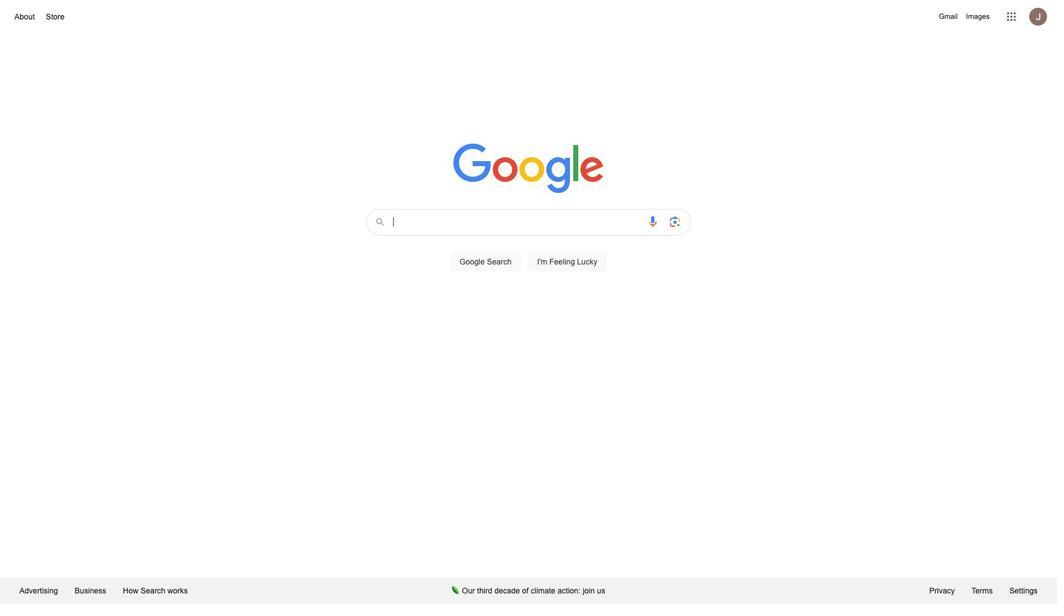 Task type: describe. For each thing, give the bounding box(es) containing it.
search by voice image
[[646, 215, 659, 229]]



Task type: locate. For each thing, give the bounding box(es) containing it.
google image
[[453, 143, 604, 195]]

None search field
[[11, 206, 1046, 285]]

search by image image
[[668, 215, 682, 229]]

Search text field
[[393, 216, 639, 231]]



Task type: vqa. For each thing, say whether or not it's contained in the screenshot.
Search text box
yes



